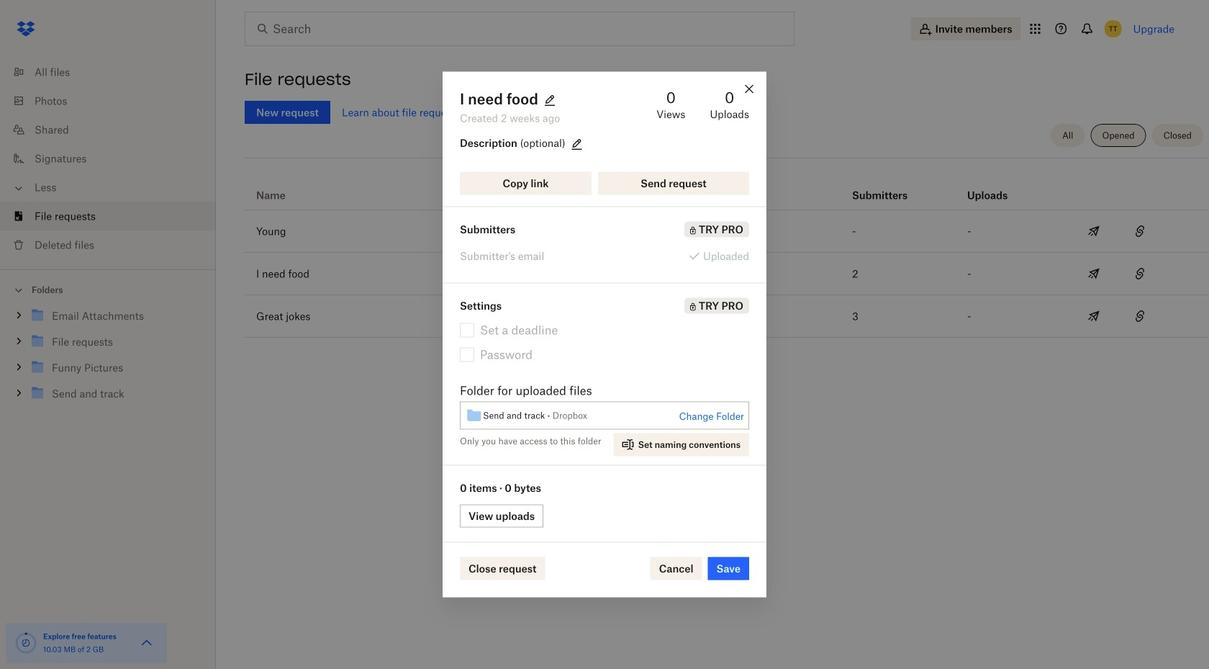 Task type: locate. For each thing, give the bounding box(es) containing it.
1 horizontal spatial column header
[[968, 169, 1026, 204]]

2 column header from the left
[[968, 169, 1026, 204]]

0 vertical spatial send email image
[[1086, 265, 1103, 282]]

copy link image
[[1132, 223, 1149, 240], [1132, 265, 1149, 282]]

2 vertical spatial pro trial element
[[685, 298, 750, 314]]

column header
[[853, 169, 910, 204], [968, 169, 1026, 204]]

2 cell from the top
[[1164, 295, 1210, 337]]

1 copy link image from the top
[[1132, 223, 1149, 240]]

pro trial element
[[731, 187, 754, 204], [685, 221, 750, 237], [685, 298, 750, 314]]

0 vertical spatial cell
[[1164, 210, 1210, 252]]

1 vertical spatial cell
[[1164, 295, 1210, 337]]

table
[[245, 163, 1210, 338]]

1 cell from the top
[[1164, 210, 1210, 252]]

row group
[[245, 210, 1210, 338]]

cell
[[1164, 210, 1210, 252], [1164, 295, 1210, 337]]

1 vertical spatial copy link image
[[1132, 265, 1149, 282]]

row
[[245, 163, 1210, 210], [245, 210, 1210, 253], [245, 253, 1210, 295], [245, 295, 1210, 338]]

0 vertical spatial pro trial element
[[731, 187, 754, 204]]

dialog
[[443, 72, 767, 597]]

group
[[0, 300, 216, 417]]

copy link image for second send email image from the bottom of the page
[[1132, 265, 1149, 282]]

dropbox image
[[12, 14, 40, 43]]

list item
[[0, 202, 216, 230]]

1 row from the top
[[245, 163, 1210, 210]]

send email image down send email icon
[[1086, 265, 1103, 282]]

1 vertical spatial send email image
[[1086, 308, 1103, 325]]

2 copy link image from the top
[[1132, 265, 1149, 282]]

list
[[0, 49, 216, 269]]

cell for third "row" from the bottom of the page
[[1164, 210, 1210, 252]]

send email image left copy link icon
[[1086, 308, 1103, 325]]

0 vertical spatial copy link image
[[1132, 223, 1149, 240]]

0 horizontal spatial column header
[[853, 169, 910, 204]]

2 row from the top
[[245, 210, 1210, 253]]

copy link image up copy link icon
[[1132, 265, 1149, 282]]

send email image
[[1086, 265, 1103, 282], [1086, 308, 1103, 325]]

copy link image right send email icon
[[1132, 223, 1149, 240]]

less image
[[12, 181, 26, 196]]

1 vertical spatial pro trial element
[[685, 221, 750, 237]]



Task type: vqa. For each thing, say whether or not it's contained in the screenshot.
second cell
yes



Task type: describe. For each thing, give the bounding box(es) containing it.
2 send email image from the top
[[1086, 308, 1103, 325]]

copy link image
[[1132, 308, 1149, 325]]

send email image
[[1086, 223, 1103, 240]]

cell for 4th "row" from the top
[[1164, 295, 1210, 337]]

4 row from the top
[[245, 295, 1210, 338]]

3 row from the top
[[245, 253, 1210, 295]]

1 send email image from the top
[[1086, 265, 1103, 282]]

1 column header from the left
[[853, 169, 910, 204]]

copy link image for send email icon
[[1132, 223, 1149, 240]]



